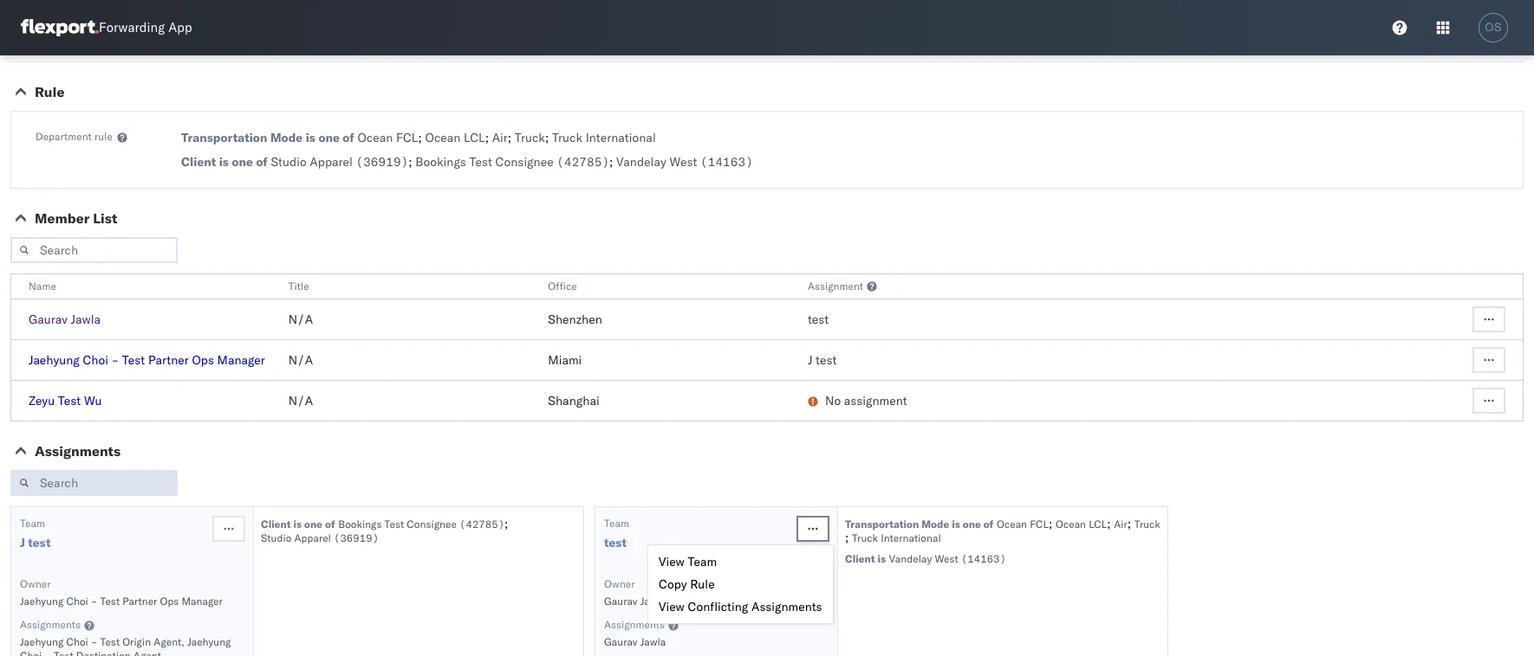Task type: locate. For each thing, give the bounding box(es) containing it.
assignments down owner gaurav jawla on the left bottom
[[604, 619, 665, 632]]

team
[[20, 517, 45, 530], [604, 517, 629, 530], [688, 555, 717, 570]]

0 vertical spatial n/a
[[288, 312, 313, 328]]

gaurav jawla link
[[29, 312, 101, 328]]

apparel
[[310, 154, 353, 170], [294, 532, 331, 545]]

3 n/a from the top
[[288, 393, 313, 409]]

1 horizontal spatial air
[[1114, 518, 1127, 531]]

jawla
[[71, 312, 101, 328], [640, 595, 666, 608], [640, 636, 666, 649]]

Search text field
[[10, 237, 178, 263], [10, 471, 178, 497]]

team for test
[[604, 517, 629, 530]]

agent,
[[154, 636, 185, 649]]

client
[[181, 154, 216, 170], [261, 518, 291, 531], [845, 553, 875, 566]]

client inside transportation mode is one of ocean fcl ; ocean lcl ; air ; truck ; truck international client is vandelay west (14163)
[[845, 553, 875, 566]]

2 n/a from the top
[[288, 353, 313, 368]]

1 vertical spatial n/a
[[288, 353, 313, 368]]

title
[[288, 280, 309, 293]]

owner down test link
[[604, 578, 635, 591]]

1 vertical spatial studio
[[261, 532, 291, 545]]

0 horizontal spatial lcl
[[464, 130, 485, 146]]

rule
[[35, 83, 64, 101], [690, 577, 715, 593]]

0 horizontal spatial bookings
[[338, 518, 382, 531]]

jawla down owner gaurav jawla on the left bottom
[[640, 636, 666, 649]]

team for j
[[20, 517, 45, 530]]

2 vertical spatial n/a
[[288, 393, 313, 409]]

search text field down list
[[10, 237, 178, 263]]

view down copy
[[659, 600, 685, 615]]

1 vertical spatial (42785)
[[459, 518, 505, 531]]

0 vertical spatial gaurav jawla
[[29, 312, 101, 328]]

manager
[[217, 353, 265, 368], [182, 595, 223, 608]]

1 horizontal spatial mode
[[921, 518, 949, 531]]

rule up department
[[35, 83, 64, 101]]

0 horizontal spatial vandelay
[[616, 154, 666, 170]]

(36919) inside the bookings test consignee (42785) ; studio apparel (36919)
[[334, 532, 379, 545]]

1 horizontal spatial consignee
[[495, 154, 554, 170]]

west
[[669, 154, 697, 170], [935, 553, 958, 566]]

consignee
[[495, 154, 554, 170], [407, 518, 457, 531]]

1 view from the top
[[659, 555, 685, 570]]

1 vertical spatial consignee
[[407, 518, 457, 531]]

test
[[808, 312, 829, 328], [816, 353, 837, 368], [28, 536, 51, 551], [604, 536, 627, 551]]

department rule
[[36, 130, 113, 143]]

1 horizontal spatial (42785)
[[557, 154, 609, 170]]

gaurav jawla down name
[[29, 312, 101, 328]]

n/a for wu
[[288, 393, 313, 409]]

0 vertical spatial consignee
[[495, 154, 554, 170]]

miami
[[548, 353, 582, 368]]

1 vertical spatial view
[[659, 600, 685, 615]]

1 vertical spatial gaurav jawla
[[604, 636, 666, 649]]

ocean
[[357, 130, 393, 146], [425, 130, 461, 146], [997, 518, 1027, 531], [1056, 518, 1086, 531]]

test inside team j test
[[28, 536, 51, 551]]

of
[[343, 130, 354, 146], [256, 154, 268, 170], [325, 518, 335, 531], [983, 518, 993, 531]]

0 horizontal spatial gaurav jawla
[[29, 312, 101, 328]]

0 horizontal spatial rule
[[35, 83, 64, 101]]

team up test link
[[604, 517, 629, 530]]

0 horizontal spatial mode
[[270, 130, 303, 146]]

0 horizontal spatial team
[[20, 517, 45, 530]]

team inside team j test
[[20, 517, 45, 530]]

gaurav
[[29, 312, 68, 328], [604, 595, 638, 608], [604, 636, 638, 649]]

member list
[[35, 210, 117, 227]]

team up the j test link
[[20, 517, 45, 530]]

fcl inside transportation mode is one of ocean fcl ; ocean lcl ; air ; truck ; truck international client is vandelay west (14163)
[[1030, 518, 1049, 531]]

0 vertical spatial partner
[[148, 353, 189, 368]]

view
[[659, 555, 685, 570], [659, 600, 685, 615]]

member
[[35, 210, 90, 227]]

0 horizontal spatial owner
[[20, 578, 51, 591]]

international
[[586, 130, 656, 146], [881, 532, 941, 545]]

vandelay
[[616, 154, 666, 170], [889, 553, 932, 566]]

jawla up 'jaehyung choi - test partner ops manager'
[[71, 312, 101, 328]]

1 n/a from the top
[[288, 312, 313, 328]]

1 vertical spatial j
[[20, 536, 25, 551]]

1 vertical spatial mode
[[921, 518, 949, 531]]

2 owner from the left
[[604, 578, 635, 591]]

air
[[492, 130, 508, 146], [1114, 518, 1127, 531]]

assignments down the zeyu test wu on the bottom left of the page
[[35, 443, 121, 460]]

team up conflicting
[[688, 555, 717, 570]]

rule
[[94, 130, 113, 143]]

1 vertical spatial gaurav
[[604, 595, 638, 608]]

wu
[[84, 393, 102, 409]]

studio
[[271, 154, 307, 170], [261, 532, 291, 545]]

partner inside owner jaehyung choi - test partner ops manager
[[122, 595, 157, 608]]

0 horizontal spatial j
[[20, 536, 25, 551]]

0 vertical spatial view
[[659, 555, 685, 570]]

0 horizontal spatial (42785)
[[459, 518, 505, 531]]

2 vertical spatial jawla
[[640, 636, 666, 649]]

is
[[306, 130, 315, 146], [219, 154, 229, 170], [293, 518, 302, 531], [952, 518, 960, 531], [878, 553, 886, 566]]

vandelay inside transportation mode is one of ocean fcl ; ocean lcl ; air ; truck ; truck international client is vandelay west (14163)
[[889, 553, 932, 566]]

1 vertical spatial jawla
[[640, 595, 666, 608]]

owner
[[20, 578, 51, 591], [604, 578, 635, 591]]

transportation for transportation mode is one of
[[181, 130, 267, 146]]

(42785) inside the bookings test consignee (42785) ; studio apparel (36919)
[[459, 518, 505, 531]]

owner down the j test link
[[20, 578, 51, 591]]

0 horizontal spatial transportation
[[181, 130, 267, 146]]

j test link
[[20, 535, 51, 552]]

1 vertical spatial search text field
[[10, 471, 178, 497]]

0 horizontal spatial air
[[492, 130, 508, 146]]

test
[[469, 154, 492, 170], [122, 353, 145, 368], [58, 393, 81, 409], [384, 518, 404, 531], [100, 595, 120, 608], [100, 636, 120, 649], [54, 650, 73, 657]]

zeyu
[[29, 393, 55, 409]]

no assignment
[[825, 393, 907, 409]]

0 horizontal spatial international
[[586, 130, 656, 146]]

1 horizontal spatial ops
[[192, 353, 214, 368]]

0 horizontal spatial west
[[669, 154, 697, 170]]

1 owner from the left
[[20, 578, 51, 591]]

assignments right conflicting
[[751, 600, 822, 615]]

team inside view team copy rule view conflicting assignments
[[688, 555, 717, 570]]

1 horizontal spatial gaurav jawla
[[604, 636, 666, 649]]

bookings
[[415, 154, 466, 170], [338, 518, 382, 531]]

0 vertical spatial manager
[[217, 353, 265, 368]]

lcl
[[464, 130, 485, 146], [1089, 518, 1107, 531]]

1 vertical spatial ops
[[160, 595, 179, 608]]

client is one of for studio apparel (36919)
[[181, 154, 268, 170]]

choi
[[83, 353, 108, 368], [66, 595, 88, 608], [66, 636, 88, 649], [20, 650, 42, 657]]

gaurav down name
[[29, 312, 68, 328]]

gaurav jawla down owner gaurav jawla on the left bottom
[[604, 636, 666, 649]]

0 horizontal spatial fcl
[[396, 130, 418, 146]]

lcl inside transportation mode is one of ocean fcl ; ocean lcl ; air ; truck ; truck international client is vandelay west (14163)
[[1089, 518, 1107, 531]]

1 vertical spatial west
[[935, 553, 958, 566]]

client is one of
[[181, 154, 268, 170], [261, 518, 335, 531]]

owner for test
[[604, 578, 635, 591]]

client is one of for bookings test consignee (42785)
[[261, 518, 335, 531]]

office
[[548, 280, 577, 293]]

(14163)
[[700, 154, 753, 170], [961, 553, 1006, 566]]

os button
[[1473, 8, 1513, 48]]

jaehyung
[[29, 353, 80, 368], [20, 595, 64, 608], [20, 636, 64, 649], [187, 636, 231, 649]]

mode inside transportation mode is one of ocean fcl ; ocean lcl ; air ; truck ; truck international client is vandelay west (14163)
[[921, 518, 949, 531]]

ops
[[192, 353, 214, 368], [160, 595, 179, 608]]

rule inside view team copy rule view conflicting assignments
[[690, 577, 715, 593]]

(42785)
[[557, 154, 609, 170], [459, 518, 505, 531]]

one
[[318, 130, 340, 146], [232, 154, 253, 170], [304, 518, 322, 531], [963, 518, 981, 531]]

0 vertical spatial international
[[586, 130, 656, 146]]

0 vertical spatial search text field
[[10, 237, 178, 263]]

0 vertical spatial mode
[[270, 130, 303, 146]]

2 search text field from the top
[[10, 471, 178, 497]]

copy
[[659, 577, 687, 593]]

1 vertical spatial (14163)
[[961, 553, 1006, 566]]

1 vertical spatial transportation
[[845, 518, 919, 531]]

choi inside owner jaehyung choi - test partner ops manager
[[66, 595, 88, 608]]

0 vertical spatial (14163)
[[700, 154, 753, 170]]

1 vertical spatial (36919)
[[334, 532, 379, 545]]

0 vertical spatial ops
[[192, 353, 214, 368]]

0 vertical spatial gaurav
[[29, 312, 68, 328]]

0 vertical spatial client is one of
[[181, 154, 268, 170]]

0 vertical spatial transportation
[[181, 130, 267, 146]]

client for studio apparel (36919)
[[181, 154, 216, 170]]

1 horizontal spatial j
[[808, 353, 813, 368]]

1 horizontal spatial vandelay
[[889, 553, 932, 566]]

rule up conflicting
[[690, 577, 715, 593]]

mode for transportation mode is one of
[[270, 130, 303, 146]]

gaurav jawla
[[29, 312, 101, 328], [604, 636, 666, 649]]

0 vertical spatial fcl
[[396, 130, 418, 146]]

;
[[418, 130, 422, 146], [485, 130, 489, 146], [508, 130, 511, 146], [545, 130, 549, 146], [408, 154, 412, 170], [609, 154, 613, 170], [505, 517, 508, 532], [1049, 517, 1052, 532], [1107, 517, 1111, 532], [1127, 517, 1131, 532], [845, 530, 849, 546]]

1 vertical spatial partner
[[122, 595, 157, 608]]

1 vertical spatial lcl
[[1089, 518, 1107, 531]]

1 vertical spatial vandelay
[[889, 553, 932, 566]]

0 vertical spatial apparel
[[310, 154, 353, 170]]

1 vertical spatial apparel
[[294, 532, 331, 545]]

partner
[[148, 353, 189, 368], [122, 595, 157, 608]]

west inside transportation mode is one of ocean fcl ; ocean lcl ; air ; truck ; truck international client is vandelay west (14163)
[[935, 553, 958, 566]]

1 horizontal spatial rule
[[690, 577, 715, 593]]

1 horizontal spatial (14163)
[[961, 553, 1006, 566]]

2 horizontal spatial client
[[845, 553, 875, 566]]

1 vertical spatial rule
[[690, 577, 715, 593]]

1 vertical spatial client is one of
[[261, 518, 335, 531]]

0 horizontal spatial client
[[181, 154, 216, 170]]

one inside transportation mode is one of ocean fcl ; ocean lcl ; air ; truck ; truck international client is vandelay west (14163)
[[963, 518, 981, 531]]

0 vertical spatial (36919)
[[356, 154, 408, 170]]

1 vertical spatial international
[[881, 532, 941, 545]]

1 horizontal spatial client
[[261, 518, 291, 531]]

2 vertical spatial client
[[845, 553, 875, 566]]

owner inside owner gaurav jawla
[[604, 578, 635, 591]]

j
[[808, 353, 813, 368], [20, 536, 25, 551]]

transportation inside transportation mode is one of ocean fcl ; ocean lcl ; air ; truck ; truck international client is vandelay west (14163)
[[845, 518, 919, 531]]

0 vertical spatial (42785)
[[557, 154, 609, 170]]

2 horizontal spatial team
[[688, 555, 717, 570]]

jawla inside owner gaurav jawla
[[640, 595, 666, 608]]

truck
[[515, 130, 545, 146], [552, 130, 582, 146], [1134, 518, 1160, 531], [852, 532, 878, 545]]

assignments
[[35, 443, 121, 460], [751, 600, 822, 615], [20, 619, 81, 632], [604, 619, 665, 632]]

2 vertical spatial gaurav
[[604, 636, 638, 649]]

gaurav down owner gaurav jawla on the left bottom
[[604, 636, 638, 649]]

0 horizontal spatial ops
[[160, 595, 179, 608]]

1 horizontal spatial owner
[[604, 578, 635, 591]]

search text field up team j test
[[10, 471, 178, 497]]

studio inside the bookings test consignee (42785) ; studio apparel (36919)
[[261, 532, 291, 545]]

mode
[[270, 130, 303, 146], [921, 518, 949, 531]]

forwarding
[[99, 19, 165, 36]]

1 horizontal spatial lcl
[[1089, 518, 1107, 531]]

team test
[[604, 517, 629, 551]]

1 vertical spatial fcl
[[1030, 518, 1049, 531]]

1 vertical spatial air
[[1114, 518, 1127, 531]]

0 horizontal spatial consignee
[[407, 518, 457, 531]]

gaurav down test link
[[604, 595, 638, 608]]

1 horizontal spatial bookings
[[415, 154, 466, 170]]

fcl
[[396, 130, 418, 146], [1030, 518, 1049, 531]]

1 vertical spatial client
[[261, 518, 291, 531]]

transportation
[[181, 130, 267, 146], [845, 518, 919, 531]]

1 vertical spatial bookings
[[338, 518, 382, 531]]

0 horizontal spatial (14163)
[[700, 154, 753, 170]]

1 horizontal spatial transportation
[[845, 518, 919, 531]]

0 vertical spatial rule
[[35, 83, 64, 101]]

conflicting
[[688, 600, 748, 615]]

department
[[36, 130, 92, 143]]

0 vertical spatial vandelay
[[616, 154, 666, 170]]

0 vertical spatial client
[[181, 154, 216, 170]]

-
[[111, 353, 119, 368], [91, 595, 97, 608], [91, 636, 97, 649], [45, 650, 51, 657]]

1 vertical spatial manager
[[182, 595, 223, 608]]

jawla down copy
[[640, 595, 666, 608]]

1 horizontal spatial fcl
[[1030, 518, 1049, 531]]

team j test
[[20, 517, 51, 551]]

1 horizontal spatial international
[[881, 532, 941, 545]]

1 horizontal spatial west
[[935, 553, 958, 566]]

owner inside owner jaehyung choi - test partner ops manager
[[20, 578, 51, 591]]

mode for transportation mode is one of ocean fcl ; ocean lcl ; air ; truck ; truck international client is vandelay west (14163)
[[921, 518, 949, 531]]

(36919)
[[356, 154, 408, 170], [334, 532, 379, 545]]

view team copy rule view conflicting assignments
[[659, 555, 822, 615]]

view up copy
[[659, 555, 685, 570]]

0 vertical spatial j
[[808, 353, 813, 368]]

n/a
[[288, 312, 313, 328], [288, 353, 313, 368], [288, 393, 313, 409]]

1 horizontal spatial team
[[604, 517, 629, 530]]



Task type: describe. For each thing, give the bounding box(es) containing it.
bookings test consignee (42785) ; studio apparel (36919)
[[261, 517, 508, 545]]

international inside transportation mode is one of ocean fcl ; ocean lcl ; air ; truck ; truck international client is vandelay west (14163)
[[881, 532, 941, 545]]

0 vertical spatial air
[[492, 130, 508, 146]]

0 vertical spatial lcl
[[464, 130, 485, 146]]

; inside the bookings test consignee (42785) ; studio apparel (36919)
[[505, 517, 508, 532]]

1 search text field from the top
[[10, 237, 178, 263]]

studio apparel (36919) ; bookings test consignee (42785) ; vandelay west (14163)
[[271, 154, 753, 170]]

owner jaehyung choi - test partner ops manager
[[20, 578, 223, 608]]

name
[[29, 280, 56, 293]]

flexport. image
[[21, 19, 99, 36]]

os
[[1485, 21, 1502, 34]]

agent
[[133, 650, 161, 657]]

0 vertical spatial studio
[[271, 154, 307, 170]]

0 vertical spatial west
[[669, 154, 697, 170]]

assignment
[[844, 393, 907, 409]]

j test
[[808, 353, 837, 368]]

apparel inside the bookings test consignee (42785) ; studio apparel (36919)
[[294, 532, 331, 545]]

assignment
[[808, 280, 863, 293]]

destination
[[76, 650, 131, 657]]

client for bookings test consignee (42785)
[[261, 518, 291, 531]]

test inside team test
[[604, 536, 627, 551]]

transportation for transportation mode is one of ocean fcl ; ocean lcl ; air ; truck ; truck international client is vandelay west (14163)
[[845, 518, 919, 531]]

no
[[825, 393, 841, 409]]

owner for j
[[20, 578, 51, 591]]

air inside transportation mode is one of ocean fcl ; ocean lcl ; air ; truck ; truck international client is vandelay west (14163)
[[1114, 518, 1127, 531]]

0 vertical spatial bookings
[[415, 154, 466, 170]]

ops inside owner jaehyung choi - test partner ops manager
[[160, 595, 179, 608]]

consignee inside the bookings test consignee (42785) ; studio apparel (36919)
[[407, 518, 457, 531]]

forwarding app
[[99, 19, 192, 36]]

shanghai
[[548, 393, 599, 409]]

of inside transportation mode is one of ocean fcl ; ocean lcl ; air ; truck ; truck international client is vandelay west (14163)
[[983, 518, 993, 531]]

forwarding app link
[[21, 19, 192, 36]]

jaehyung choi - test origin agent, jaehyung choi - test destination agent
[[20, 636, 231, 657]]

transportation mode is one of
[[181, 130, 354, 146]]

shenzhen
[[548, 312, 602, 328]]

jaehyung inside owner jaehyung choi - test partner ops manager
[[20, 595, 64, 608]]

zeyu test wu
[[29, 393, 102, 409]]

zeyu test wu link
[[29, 393, 102, 409]]

gaurav inside owner gaurav jawla
[[604, 595, 638, 608]]

(14163) inside transportation mode is one of ocean fcl ; ocean lcl ; air ; truck ; truck international client is vandelay west (14163)
[[961, 553, 1006, 566]]

assignments up the destination
[[20, 619, 81, 632]]

bookings inside the bookings test consignee (42785) ; studio apparel (36919)
[[338, 518, 382, 531]]

assignments inside view team copy rule view conflicting assignments
[[751, 600, 822, 615]]

jaehyung choi - test partner ops manager link
[[29, 353, 265, 368]]

n/a for -
[[288, 353, 313, 368]]

test link
[[604, 535, 627, 552]]

transportation mode is one of ocean fcl ; ocean lcl ; air ; truck ; truck international client is vandelay west (14163)
[[845, 517, 1160, 566]]

0 vertical spatial jawla
[[71, 312, 101, 328]]

test inside the bookings test consignee (42785) ; studio apparel (36919)
[[384, 518, 404, 531]]

- inside owner jaehyung choi - test partner ops manager
[[91, 595, 97, 608]]

owner gaurav jawla
[[604, 578, 666, 608]]

manager inside owner jaehyung choi - test partner ops manager
[[182, 595, 223, 608]]

2 view from the top
[[659, 600, 685, 615]]

ocean fcl ; ocean lcl ; air ; truck ; truck international
[[357, 130, 656, 146]]

jaehyung choi - test partner ops manager
[[29, 353, 265, 368]]

app
[[168, 19, 192, 36]]

j inside team j test
[[20, 536, 25, 551]]

test inside owner jaehyung choi - test partner ops manager
[[100, 595, 120, 608]]

list
[[93, 210, 117, 227]]

origin
[[122, 636, 151, 649]]



Task type: vqa. For each thing, say whether or not it's contained in the screenshot.
Air to the right
yes



